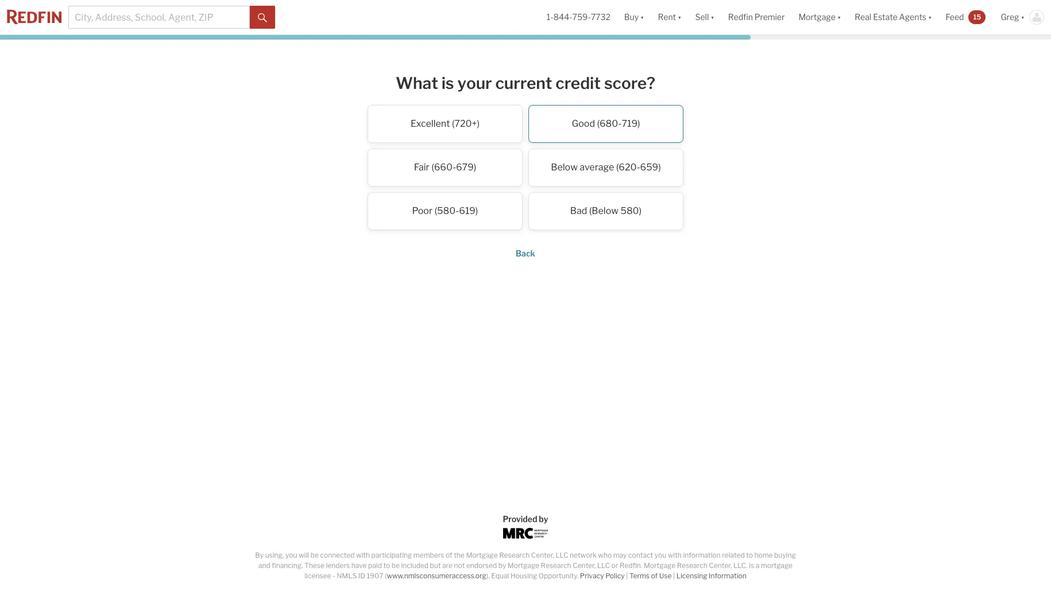 Task type: vqa. For each thing, say whether or not it's contained in the screenshot.
Self
no



Task type: describe. For each thing, give the bounding box(es) containing it.
have
[[351, 562, 367, 570]]

the
[[454, 551, 465, 560]]

2 with from the left
[[668, 551, 682, 560]]

0 horizontal spatial center,
[[531, 551, 554, 560]]

www.nmlsconsumeraccess.org
[[387, 572, 486, 581]]

redfin
[[728, 12, 753, 22]]

opportunity.
[[539, 572, 579, 581]]

844-
[[554, 12, 572, 22]]

rent ▾ button
[[658, 0, 682, 34]]

provided
[[503, 515, 537, 524]]

fair
[[414, 162, 430, 173]]

rent ▾
[[658, 12, 682, 22]]

participating
[[371, 551, 412, 560]]

0 vertical spatial llc
[[556, 551, 568, 560]]

real estate agents ▾
[[855, 12, 932, 22]]

0 vertical spatial to
[[746, 551, 753, 560]]

llc.
[[733, 562, 748, 570]]

of for terms
[[651, 572, 658, 581]]

will
[[299, 551, 309, 560]]

1-844-759-7732 link
[[547, 12, 610, 22]]

may
[[613, 551, 627, 560]]

use
[[659, 572, 672, 581]]

7732
[[591, 12, 610, 22]]

feed
[[946, 12, 964, 22]]

information
[[683, 551, 721, 560]]

who
[[598, 551, 612, 560]]

rent
[[658, 12, 676, 22]]

(
[[385, 572, 387, 581]]

terms
[[630, 572, 650, 581]]

paid
[[368, 562, 382, 570]]

redfin premier
[[728, 12, 785, 22]]

information
[[709, 572, 747, 581]]

2 | from the left
[[673, 572, 675, 581]]

sell ▾
[[695, 12, 714, 22]]

lenders
[[326, 562, 350, 570]]

connected
[[320, 551, 355, 560]]

mortgage ▾ button
[[792, 0, 848, 34]]

0 horizontal spatial be
[[311, 551, 319, 560]]

sell
[[695, 12, 709, 22]]

excellent
[[411, 118, 450, 129]]

is inside by using, you will be connected with participating members of the mortgage research center, llc network who may contact you with information related to home buying and financing. these lenders have paid to be included but are not endorsed by mortgage research center, llc or redfin. mortgage research center, llc. is a mortgage licensee - nmls id 1907 (
[[749, 562, 754, 570]]

(660-
[[431, 162, 456, 173]]

▾ for mortgage ▾
[[837, 12, 841, 22]]

licensing
[[676, 572, 707, 581]]

and
[[258, 562, 270, 570]]

bad (below 580)
[[570, 205, 642, 216]]

1-
[[547, 12, 554, 22]]

provided by
[[503, 515, 548, 524]]

659)
[[640, 162, 661, 173]]

5 ▾ from the left
[[928, 12, 932, 22]]

these
[[304, 562, 324, 570]]

contact
[[628, 551, 653, 560]]

mortgage up endorsed
[[466, 551, 498, 560]]

are
[[442, 562, 453, 570]]

submit search image
[[258, 13, 267, 22]]

bad
[[570, 205, 587, 216]]

1-844-759-7732
[[547, 12, 610, 22]]

fair (660-679)
[[414, 162, 476, 173]]

or
[[611, 562, 618, 570]]

premier
[[755, 12, 785, 22]]

0 horizontal spatial to
[[383, 562, 390, 570]]

sell ▾ button
[[695, 0, 714, 34]]

City, Address, School, Agent, ZIP search field
[[68, 6, 250, 29]]

related
[[722, 551, 745, 560]]

poor (580-619)
[[412, 205, 478, 216]]

2 horizontal spatial center,
[[709, 562, 732, 570]]

terms of use link
[[630, 572, 672, 581]]

0 horizontal spatial research
[[499, 551, 530, 560]]

(680-
[[597, 118, 622, 129]]

policy
[[606, 572, 625, 581]]

of for members
[[446, 551, 452, 560]]

580)
[[621, 205, 642, 216]]

mortgage ▾ button
[[799, 0, 841, 34]]

1 horizontal spatial llc
[[597, 562, 610, 570]]

members
[[414, 551, 444, 560]]

financing.
[[272, 562, 303, 570]]

endorsed
[[466, 562, 497, 570]]

-
[[333, 572, 335, 581]]

below average (620-659)
[[551, 162, 661, 173]]

1 | from the left
[[626, 572, 628, 581]]



Task type: locate. For each thing, give the bounding box(es) containing it.
buying
[[774, 551, 796, 560]]

▾ left real at the right top of the page
[[837, 12, 841, 22]]

center,
[[531, 551, 554, 560], [573, 562, 596, 570], [709, 562, 732, 570]]

to
[[746, 551, 753, 560], [383, 562, 390, 570]]

home
[[755, 551, 773, 560]]

1 horizontal spatial center,
[[573, 562, 596, 570]]

buy ▾ button
[[617, 0, 651, 34]]

1 horizontal spatial with
[[668, 551, 682, 560]]

estate
[[873, 12, 898, 22]]

greg
[[1001, 12, 1019, 22]]

2 you from the left
[[655, 551, 666, 560]]

www.nmlsconsumeraccess.org ). equal housing opportunity. privacy policy | terms of use | licensing information
[[387, 572, 747, 581]]

1 with from the left
[[356, 551, 370, 560]]

with up have
[[356, 551, 370, 560]]

by inside by using, you will be connected with participating members of the mortgage research center, llc network who may contact you with information related to home buying and financing. these lenders have paid to be included but are not endorsed by mortgage research center, llc or redfin. mortgage research center, llc. is a mortgage licensee - nmls id 1907 (
[[498, 562, 506, 570]]

privacy policy link
[[580, 572, 625, 581]]

1 you from the left
[[285, 551, 297, 560]]

0 vertical spatial of
[[446, 551, 452, 560]]

1 horizontal spatial |
[[673, 572, 675, 581]]

▾ for buy ▾
[[641, 12, 644, 22]]

what is your current credit score? option group
[[296, 105, 755, 236]]

by up equal
[[498, 562, 506, 570]]

llc up opportunity.
[[556, 551, 568, 560]]

of left the
[[446, 551, 452, 560]]

0 horizontal spatial by
[[498, 562, 506, 570]]

0 horizontal spatial you
[[285, 551, 297, 560]]

1 horizontal spatial research
[[541, 562, 571, 570]]

nmls
[[337, 572, 357, 581]]

below
[[551, 162, 578, 173]]

1 horizontal spatial to
[[746, 551, 753, 560]]

is left your
[[442, 74, 454, 93]]

sell ▾ button
[[688, 0, 721, 34]]

2 ▾ from the left
[[678, 12, 682, 22]]

6 ▾ from the left
[[1021, 12, 1025, 22]]

you up financing.
[[285, 551, 297, 560]]

poor
[[412, 205, 433, 216]]

back
[[516, 248, 535, 258]]

privacy
[[580, 572, 604, 581]]

1 horizontal spatial be
[[392, 562, 400, 570]]

greg ▾
[[1001, 12, 1025, 22]]

buy
[[624, 12, 639, 22]]

▾ right 'buy'
[[641, 12, 644, 22]]

| down redfin.
[[626, 572, 628, 581]]

be up these
[[311, 551, 319, 560]]

mortgage up housing
[[508, 562, 539, 570]]

with
[[356, 551, 370, 560], [668, 551, 682, 560]]

redfin premier button
[[721, 0, 792, 34]]

619)
[[459, 205, 478, 216]]

0 vertical spatial is
[[442, 74, 454, 93]]

(below
[[589, 205, 619, 216]]

is left 'a'
[[749, 562, 754, 570]]

0 horizontal spatial is
[[442, 74, 454, 93]]

by using, you will be connected with participating members of the mortgage research center, llc network who may contact you with information related to home buying and financing. these lenders have paid to be included but are not endorsed by mortgage research center, llc or redfin. mortgage research center, llc. is a mortgage licensee - nmls id 1907 (
[[255, 551, 796, 581]]

to up the (
[[383, 562, 390, 570]]

you
[[285, 551, 297, 560], [655, 551, 666, 560]]

using,
[[265, 551, 284, 560]]

but
[[430, 562, 441, 570]]

redfin.
[[620, 562, 642, 570]]

(720+)
[[452, 118, 480, 129]]

what is your current credit score?
[[396, 74, 655, 93]]

of left use
[[651, 572, 658, 581]]

0 horizontal spatial of
[[446, 551, 452, 560]]

www.nmlsconsumeraccess.org link
[[387, 572, 486, 581]]

your
[[457, 74, 492, 93]]

llc up privacy policy link
[[597, 562, 610, 570]]

1 ▾ from the left
[[641, 12, 644, 22]]

mortgage research center image
[[503, 528, 548, 539]]

▾ right sell
[[711, 12, 714, 22]]

mortgage
[[799, 12, 836, 22], [466, 551, 498, 560], [508, 562, 539, 570], [644, 562, 676, 570]]

licensing information link
[[676, 572, 747, 581]]

real estate agents ▾ link
[[855, 0, 932, 34]]

1 vertical spatial of
[[651, 572, 658, 581]]

good
[[572, 118, 595, 129]]

2 horizontal spatial research
[[677, 562, 708, 570]]

by up mortgage research center image
[[539, 515, 548, 524]]

1907
[[367, 572, 383, 581]]

1 vertical spatial is
[[749, 562, 754, 570]]

15
[[973, 12, 981, 21]]

mortgage ▾
[[799, 12, 841, 22]]

what
[[396, 74, 438, 93]]

not
[[454, 562, 465, 570]]

by
[[255, 551, 264, 560]]

▾ for sell ▾
[[711, 12, 714, 22]]

current
[[495, 74, 552, 93]]

4 ▾ from the left
[[837, 12, 841, 22]]

real
[[855, 12, 872, 22]]

housing
[[511, 572, 537, 581]]

| right use
[[673, 572, 675, 581]]

be down participating
[[392, 562, 400, 570]]

center, up opportunity.
[[531, 551, 554, 560]]

research up housing
[[499, 551, 530, 560]]

you right contact
[[655, 551, 666, 560]]

▾ right the 'agents'
[[928, 12, 932, 22]]

1 vertical spatial be
[[392, 562, 400, 570]]

mortgage left real at the right top of the page
[[799, 12, 836, 22]]

1 horizontal spatial is
[[749, 562, 754, 570]]

3 ▾ from the left
[[711, 12, 714, 22]]

network
[[570, 551, 597, 560]]

0 horizontal spatial with
[[356, 551, 370, 560]]

679)
[[456, 162, 476, 173]]

included
[[401, 562, 429, 570]]

equal
[[491, 572, 509, 581]]

1 horizontal spatial you
[[655, 551, 666, 560]]

▾ for rent ▾
[[678, 12, 682, 22]]

good (680-719)
[[572, 118, 640, 129]]

center, down network
[[573, 562, 596, 570]]

▾ right greg
[[1021, 12, 1025, 22]]

mortgage up use
[[644, 562, 676, 570]]

licensee
[[305, 572, 331, 581]]

research
[[499, 551, 530, 560], [541, 562, 571, 570], [677, 562, 708, 570]]

back button
[[516, 248, 535, 258]]

0 vertical spatial be
[[311, 551, 319, 560]]

1 horizontal spatial of
[[651, 572, 658, 581]]

to up llc.
[[746, 551, 753, 560]]

by
[[539, 515, 548, 524], [498, 562, 506, 570]]

average
[[580, 162, 614, 173]]

▾ right the rent
[[678, 12, 682, 22]]

0 horizontal spatial llc
[[556, 551, 568, 560]]

buy ▾
[[624, 12, 644, 22]]

a
[[756, 562, 760, 570]]

759-
[[572, 12, 591, 22]]

|
[[626, 572, 628, 581], [673, 572, 675, 581]]

be
[[311, 551, 319, 560], [392, 562, 400, 570]]

research up licensing
[[677, 562, 708, 570]]

1 vertical spatial to
[[383, 562, 390, 570]]

rent ▾ button
[[651, 0, 688, 34]]

center, up information
[[709, 562, 732, 570]]

0 horizontal spatial |
[[626, 572, 628, 581]]

mortgage inside dropdown button
[[799, 12, 836, 22]]

of inside by using, you will be connected with participating members of the mortgage research center, llc network who may contact you with information related to home buying and financing. these lenders have paid to be included but are not endorsed by mortgage research center, llc or redfin. mortgage research center, llc. is a mortgage licensee - nmls id 1907 (
[[446, 551, 452, 560]]

1 vertical spatial llc
[[597, 562, 610, 570]]

with up use
[[668, 551, 682, 560]]

research up opportunity.
[[541, 562, 571, 570]]

▾ for greg ▾
[[1021, 12, 1025, 22]]

1 horizontal spatial by
[[539, 515, 548, 524]]

mortgage
[[761, 562, 793, 570]]

id
[[358, 572, 365, 581]]

719)
[[622, 118, 640, 129]]

▾
[[641, 12, 644, 22], [678, 12, 682, 22], [711, 12, 714, 22], [837, 12, 841, 22], [928, 12, 932, 22], [1021, 12, 1025, 22]]

1 vertical spatial by
[[498, 562, 506, 570]]

0 vertical spatial by
[[539, 515, 548, 524]]

credit score?
[[556, 74, 655, 93]]

excellent (720+)
[[411, 118, 480, 129]]

(580-
[[435, 205, 459, 216]]

agents
[[899, 12, 927, 22]]

(620-
[[616, 162, 640, 173]]



